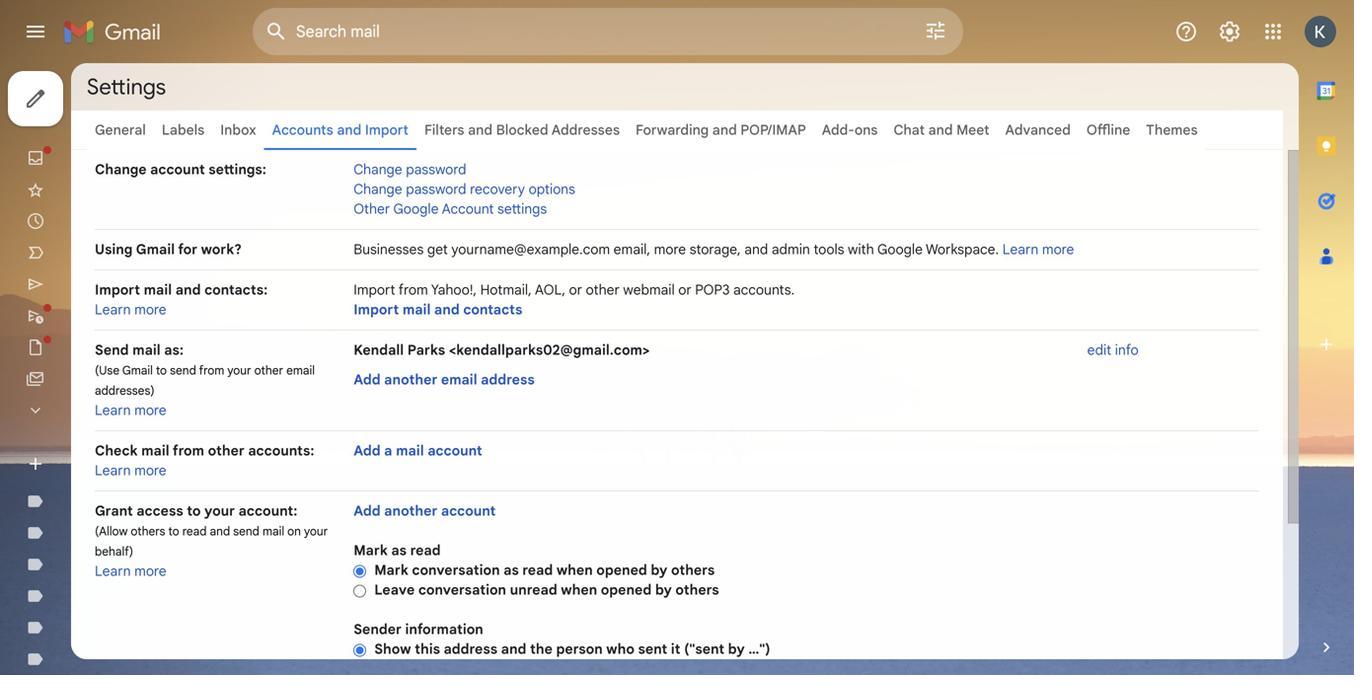 Task type: describe. For each thing, give the bounding box(es) containing it.
send mail as: (use gmail to send from your other email addresses) learn more
[[95, 342, 315, 419]]

check
[[95, 442, 138, 460]]

change password link
[[354, 161, 467, 178]]

send inside send mail as: (use gmail to send from your other email addresses) learn more
[[170, 363, 196, 378]]

add-ons
[[822, 121, 878, 139]]

mark conversation as read when opened by others
[[374, 562, 715, 579]]

to inside send mail as: (use gmail to send from your other email addresses) learn more
[[156, 363, 167, 378]]

show this address and the person who sent it ("sent by …")
[[374, 641, 771, 658]]

settings image
[[1218, 20, 1242, 43]]

themes
[[1147, 121, 1198, 139]]

a
[[384, 442, 392, 460]]

tools
[[814, 241, 845, 258]]

with
[[848, 241, 875, 258]]

accounts
[[272, 121, 333, 139]]

mail inside check mail from other accounts: learn more
[[141, 442, 169, 460]]

storage,
[[690, 241, 741, 258]]

import up kendall
[[354, 301, 399, 318]]

other inside check mail from other accounts: learn more
[[208, 442, 245, 460]]

access
[[137, 503, 183, 520]]

other google account settings link
[[354, 200, 547, 218]]

leave conversation unread when opened by others
[[374, 582, 719, 599]]

learn more link down behalf) at the bottom left of the page
[[95, 563, 167, 580]]

and inside grant access to your account: (allow others to read and send mail on your behalf) learn more
[[210, 524, 230, 539]]

filters and blocked addresses
[[425, 121, 620, 139]]

who
[[607, 641, 635, 658]]

accounts:
[[248, 442, 314, 460]]

mail inside send mail as: (use gmail to send from your other email addresses) learn more
[[132, 342, 161, 359]]

contacts
[[463, 301, 523, 318]]

send
[[95, 342, 129, 359]]

leave
[[374, 582, 415, 599]]

your inside send mail as: (use gmail to send from your other email addresses) learn more
[[227, 363, 251, 378]]

add another account link
[[354, 503, 496, 520]]

yahoo!,
[[431, 281, 477, 299]]

ons
[[855, 121, 878, 139]]

recovery
[[470, 181, 525, 198]]

businesses get yourname@example.com email, more storage, and admin tools with google workspace. learn more
[[354, 241, 1075, 258]]

accounts.
[[734, 281, 795, 299]]

learn more link for businesses get yourname@example.com email, more storage, and admin tools with google workspace. learn more
[[1003, 241, 1075, 258]]

contacts:
[[204, 281, 268, 299]]

labels link
[[162, 121, 205, 139]]

kendall parks <kendallparks02@gmail.com>
[[354, 342, 650, 359]]

mail right a
[[396, 442, 424, 460]]

import inside the import mail and contacts: learn more
[[95, 281, 140, 299]]

general link
[[95, 121, 146, 139]]

settings
[[498, 200, 547, 218]]

inbox
[[220, 121, 256, 139]]

and left admin
[[745, 241, 768, 258]]

and left the
[[501, 641, 527, 658]]

learn more link for import mail and contacts: learn more
[[95, 301, 167, 318]]

more inside send mail as: (use gmail to send from your other email addresses) learn more
[[134, 402, 167, 419]]

main menu image
[[24, 20, 47, 43]]

workspace.
[[926, 241, 999, 258]]

import up "change password" link
[[365, 121, 409, 139]]

0 vertical spatial account
[[150, 161, 205, 178]]

change for change account settings:
[[95, 161, 147, 178]]

on
[[287, 524, 301, 539]]

it
[[671, 641, 681, 658]]

others for (allow
[[131, 524, 165, 539]]

and left pop/imap
[[713, 121, 737, 139]]

<kendallparks02@gmail.com>
[[449, 342, 650, 359]]

parks
[[408, 342, 445, 359]]

accounts and import link
[[272, 121, 409, 139]]

2 vertical spatial your
[[304, 524, 328, 539]]

and inside the import mail and contacts: learn more
[[175, 281, 201, 299]]

change account settings:
[[95, 161, 266, 178]]

businesses
[[354, 241, 424, 258]]

sent
[[638, 641, 668, 658]]

more inside the import mail and contacts: learn more
[[134, 301, 167, 318]]

Leave conversation unread when opened by others radio
[[354, 584, 367, 599]]

as:
[[164, 342, 184, 359]]

sender
[[354, 621, 402, 638]]

blocked
[[496, 121, 549, 139]]

more right email,
[[654, 241, 686, 258]]

add for add a mail account
[[354, 442, 381, 460]]

email,
[[614, 241, 651, 258]]

another for email
[[384, 371, 438, 389]]

add-
[[822, 121, 855, 139]]

themes link
[[1147, 121, 1198, 139]]

hotmail,
[[481, 281, 532, 299]]

behalf)
[[95, 545, 133, 559]]

advanced
[[1006, 121, 1071, 139]]

learn more link for check mail from other accounts: learn more
[[95, 462, 167, 479]]

pop3
[[695, 281, 730, 299]]

webmail
[[623, 281, 675, 299]]

1 vertical spatial your
[[204, 503, 235, 520]]

get
[[427, 241, 448, 258]]

chat and meet link
[[894, 121, 990, 139]]

0 vertical spatial opened
[[597, 562, 648, 579]]

2 password from the top
[[406, 181, 467, 198]]

1 horizontal spatial email
[[441, 371, 478, 389]]

grant
[[95, 503, 133, 520]]

offline
[[1087, 121, 1131, 139]]

add another email address link
[[354, 371, 535, 389]]

from inside send mail as: (use gmail to send from your other email addresses) learn more
[[199, 363, 224, 378]]

mark for mark as read
[[354, 542, 388, 559]]

search mail image
[[259, 14, 294, 49]]

0 vertical spatial address
[[481, 371, 535, 389]]

info
[[1115, 342, 1139, 359]]

0 vertical spatial by
[[651, 562, 668, 579]]

grant access to your account: (allow others to read and send mail on your behalf) learn more
[[95, 503, 328, 580]]

1 or from the left
[[569, 281, 582, 299]]

Show this address and the person who sent it ("sent by …") radio
[[354, 643, 367, 658]]

other
[[354, 200, 390, 218]]

change for change password change password recovery options other google account settings
[[354, 161, 402, 178]]

admin
[[772, 241, 810, 258]]

2 vertical spatial account
[[441, 503, 496, 520]]

show
[[374, 641, 411, 658]]

and inside import from yahoo!, hotmail, aol, or other webmail or pop3 accounts. import mail and contacts
[[434, 301, 460, 318]]

chat and meet
[[894, 121, 990, 139]]

2 horizontal spatial to
[[187, 503, 201, 520]]

import mail and contacts link
[[354, 301, 523, 318]]

read inside grant access to your account: (allow others to read and send mail on your behalf) learn more
[[182, 524, 207, 539]]

forwarding
[[636, 121, 709, 139]]

work?
[[201, 241, 242, 258]]



Task type: vqa. For each thing, say whether or not it's contained in the screenshot.
the top conversation
yes



Task type: locate. For each thing, give the bounding box(es) containing it.
0 vertical spatial send
[[170, 363, 196, 378]]

1 another from the top
[[384, 371, 438, 389]]

mail left on
[[263, 524, 284, 539]]

send inside grant access to your account: (allow others to read and send mail on your behalf) learn more
[[233, 524, 260, 539]]

2 vertical spatial other
[[208, 442, 245, 460]]

conversation for leave
[[419, 582, 507, 599]]

as up 'leave'
[[391, 542, 407, 559]]

change password recovery options link
[[354, 181, 575, 198]]

others
[[131, 524, 165, 539], [671, 562, 715, 579], [676, 582, 719, 599]]

your left account:
[[204, 503, 235, 520]]

mail inside grant access to your account: (allow others to read and send mail on your behalf) learn more
[[263, 524, 284, 539]]

account right a
[[428, 442, 483, 460]]

learn inside the import mail and contacts: learn more
[[95, 301, 131, 318]]

address
[[481, 371, 535, 389], [444, 641, 498, 658]]

other left accounts:
[[208, 442, 245, 460]]

gmail image
[[63, 12, 171, 51]]

0 vertical spatial gmail
[[136, 241, 175, 258]]

add for add another email address
[[354, 371, 381, 389]]

for
[[178, 241, 198, 258]]

0 horizontal spatial read
[[182, 524, 207, 539]]

others for by
[[676, 582, 719, 599]]

using
[[95, 241, 133, 258]]

add a mail account link
[[354, 442, 483, 460]]

another for account
[[384, 503, 438, 520]]

send down account:
[[233, 524, 260, 539]]

account down 'labels'
[[150, 161, 205, 178]]

read down access
[[182, 524, 207, 539]]

1 horizontal spatial as
[[504, 562, 519, 579]]

0 vertical spatial mark
[[354, 542, 388, 559]]

1 password from the top
[[406, 161, 467, 178]]

1 vertical spatial other
[[254, 363, 283, 378]]

1 vertical spatial as
[[504, 562, 519, 579]]

0 vertical spatial when
[[557, 562, 593, 579]]

1 horizontal spatial to
[[168, 524, 179, 539]]

offline link
[[1087, 121, 1131, 139]]

edit info
[[1088, 342, 1139, 359]]

gmail inside send mail as: (use gmail to send from your other email addresses) learn more
[[122, 363, 153, 378]]

0 horizontal spatial or
[[569, 281, 582, 299]]

2 vertical spatial by
[[728, 641, 745, 658]]

add down kendall
[[354, 371, 381, 389]]

or left pop3
[[679, 281, 692, 299]]

your
[[227, 363, 251, 378], [204, 503, 235, 520], [304, 524, 328, 539]]

add left a
[[354, 442, 381, 460]]

mark for mark conversation as read when opened by others
[[374, 562, 409, 579]]

and down for
[[175, 281, 201, 299]]

general
[[95, 121, 146, 139]]

Mark conversation as read when opened by others radio
[[354, 564, 367, 579]]

learn inside check mail from other accounts: learn more
[[95, 462, 131, 479]]

kendall
[[354, 342, 404, 359]]

google inside change password change password recovery options other google account settings
[[393, 200, 439, 218]]

add a mail account
[[354, 442, 483, 460]]

email up accounts:
[[286, 363, 315, 378]]

when down 'mark conversation as read when opened by others'
[[561, 582, 598, 599]]

send down as:
[[170, 363, 196, 378]]

the
[[530, 641, 553, 658]]

settings
[[87, 73, 166, 101]]

and down "yahoo!," on the top of the page
[[434, 301, 460, 318]]

2 add from the top
[[354, 442, 381, 460]]

google
[[393, 200, 439, 218], [878, 241, 923, 258]]

more inside check mail from other accounts: learn more
[[134, 462, 167, 479]]

learn inside grant access to your account: (allow others to read and send mail on your behalf) learn more
[[95, 563, 131, 580]]

change
[[95, 161, 147, 178], [354, 161, 402, 178], [354, 181, 402, 198]]

advanced search options image
[[916, 11, 956, 50]]

add another account
[[354, 503, 496, 520]]

0 vertical spatial add
[[354, 371, 381, 389]]

1 horizontal spatial or
[[679, 281, 692, 299]]

read up unread
[[523, 562, 553, 579]]

mark up 'leave'
[[374, 562, 409, 579]]

read down add another account
[[410, 542, 441, 559]]

1 vertical spatial send
[[233, 524, 260, 539]]

import down using in the left of the page
[[95, 281, 140, 299]]

1 vertical spatial read
[[410, 542, 441, 559]]

1 horizontal spatial other
[[254, 363, 283, 378]]

and right chat at the top of the page
[[929, 121, 953, 139]]

0 horizontal spatial email
[[286, 363, 315, 378]]

0 horizontal spatial other
[[208, 442, 245, 460]]

add
[[354, 371, 381, 389], [354, 442, 381, 460], [354, 503, 381, 520]]

mail
[[144, 281, 172, 299], [403, 301, 431, 318], [132, 342, 161, 359], [141, 442, 169, 460], [396, 442, 424, 460], [263, 524, 284, 539]]

2 another from the top
[[384, 503, 438, 520]]

mail down 'using gmail for work?'
[[144, 281, 172, 299]]

0 vertical spatial to
[[156, 363, 167, 378]]

0 vertical spatial other
[[586, 281, 620, 299]]

as up unread
[[504, 562, 519, 579]]

learn more link down addresses)
[[95, 402, 167, 419]]

when
[[557, 562, 593, 579], [561, 582, 598, 599]]

information
[[405, 621, 484, 638]]

1 vertical spatial address
[[444, 641, 498, 658]]

password
[[406, 161, 467, 178], [406, 181, 467, 198]]

1 vertical spatial to
[[187, 503, 201, 520]]

settings:
[[209, 161, 266, 178]]

account
[[150, 161, 205, 178], [428, 442, 483, 460], [441, 503, 496, 520]]

2 vertical spatial read
[[523, 562, 553, 579]]

2 vertical spatial others
[[676, 582, 719, 599]]

password up change password recovery options link
[[406, 161, 467, 178]]

0 vertical spatial as
[[391, 542, 407, 559]]

conversation for mark
[[412, 562, 500, 579]]

gmail
[[136, 241, 175, 258], [122, 363, 153, 378]]

when up leave conversation unread when opened by others
[[557, 562, 593, 579]]

this
[[415, 641, 440, 658]]

1 horizontal spatial read
[[410, 542, 441, 559]]

0 horizontal spatial google
[[393, 200, 439, 218]]

1 vertical spatial others
[[671, 562, 715, 579]]

more inside grant access to your account: (allow others to read and send mail on your behalf) learn more
[[134, 563, 167, 580]]

address down 'information'
[[444, 641, 498, 658]]

learn down addresses)
[[95, 402, 131, 419]]

advanced link
[[1006, 121, 1071, 139]]

from
[[399, 281, 428, 299], [199, 363, 224, 378], [173, 442, 204, 460]]

from up import mail and contacts link
[[399, 281, 428, 299]]

2 horizontal spatial other
[[586, 281, 620, 299]]

your right on
[[304, 524, 328, 539]]

learn up the send on the bottom of page
[[95, 301, 131, 318]]

account down the add a mail account link
[[441, 503, 496, 520]]

others inside grant access to your account: (allow others to read and send mail on your behalf) learn more
[[131, 524, 165, 539]]

0 horizontal spatial as
[[391, 542, 407, 559]]

other
[[586, 281, 620, 299], [254, 363, 283, 378], [208, 442, 245, 460]]

from inside import from yahoo!, hotmail, aol, or other webmail or pop3 accounts. import mail and contacts
[[399, 281, 428, 299]]

google right with
[[878, 241, 923, 258]]

google down "change password" link
[[393, 200, 439, 218]]

add another email address
[[354, 371, 535, 389]]

0 horizontal spatial send
[[170, 363, 196, 378]]

address down kendall parks <kendallparks02@gmail.com>
[[481, 371, 535, 389]]

filters
[[425, 121, 465, 139]]

1 vertical spatial conversation
[[419, 582, 507, 599]]

mail right the check
[[141, 442, 169, 460]]

read
[[182, 524, 207, 539], [410, 542, 441, 559], [523, 562, 553, 579]]

other left webmail
[[586, 281, 620, 299]]

import down businesses
[[354, 281, 395, 299]]

tab list
[[1299, 63, 1355, 604]]

addresses
[[552, 121, 620, 139]]

yourname@example.com
[[452, 241, 610, 258]]

to down as:
[[156, 363, 167, 378]]

account
[[442, 200, 494, 218]]

more down addresses)
[[134, 402, 167, 419]]

mail left as:
[[132, 342, 161, 359]]

1 horizontal spatial send
[[233, 524, 260, 539]]

import
[[365, 121, 409, 139], [95, 281, 140, 299], [354, 281, 395, 299], [354, 301, 399, 318]]

1 add from the top
[[354, 371, 381, 389]]

("sent
[[684, 641, 725, 658]]

or
[[569, 281, 582, 299], [679, 281, 692, 299]]

1 vertical spatial from
[[199, 363, 224, 378]]

1 vertical spatial another
[[384, 503, 438, 520]]

import mail and contacts: learn more
[[95, 281, 268, 318]]

learn down the check
[[95, 462, 131, 479]]

mark up mark conversation as read when opened by others radio
[[354, 542, 388, 559]]

more right workspace.
[[1043, 241, 1075, 258]]

3 add from the top
[[354, 503, 381, 520]]

2 horizontal spatial read
[[523, 562, 553, 579]]

other inside import from yahoo!, hotmail, aol, or other webmail or pop3 accounts. import mail and contacts
[[586, 281, 620, 299]]

email inside send mail as: (use gmail to send from your other email addresses) learn more
[[286, 363, 315, 378]]

0 vertical spatial password
[[406, 161, 467, 178]]

from up access
[[173, 442, 204, 460]]

mail inside import from yahoo!, hotmail, aol, or other webmail or pop3 accounts. import mail and contacts
[[403, 301, 431, 318]]

to right access
[[187, 503, 201, 520]]

learn
[[1003, 241, 1039, 258], [95, 301, 131, 318], [95, 402, 131, 419], [95, 462, 131, 479], [95, 563, 131, 580]]

your down 'contacts:'
[[227, 363, 251, 378]]

to down access
[[168, 524, 179, 539]]

learn right workspace.
[[1003, 241, 1039, 258]]

import from yahoo!, hotmail, aol, or other webmail or pop3 accounts. import mail and contacts
[[354, 281, 795, 318]]

another
[[384, 371, 438, 389], [384, 503, 438, 520]]

0 vertical spatial conversation
[[412, 562, 500, 579]]

add for add another account
[[354, 503, 381, 520]]

other up accounts:
[[254, 363, 283, 378]]

more up as:
[[134, 301, 167, 318]]

accounts and import
[[272, 121, 409, 139]]

mail up parks
[[403, 301, 431, 318]]

another up mark as read
[[384, 503, 438, 520]]

add up mark as read
[[354, 503, 381, 520]]

change password change password recovery options other google account settings
[[354, 161, 575, 218]]

email down parks
[[441, 371, 478, 389]]

0 vertical spatial others
[[131, 524, 165, 539]]

1 vertical spatial gmail
[[122, 363, 153, 378]]

meet
[[957, 121, 990, 139]]

more down access
[[134, 563, 167, 580]]

and down check mail from other accounts: learn more
[[210, 524, 230, 539]]

to
[[156, 363, 167, 378], [187, 503, 201, 520], [168, 524, 179, 539]]

check mail from other accounts: learn more
[[95, 442, 314, 479]]

0 horizontal spatial to
[[156, 363, 167, 378]]

and
[[337, 121, 362, 139], [468, 121, 493, 139], [713, 121, 737, 139], [929, 121, 953, 139], [745, 241, 768, 258], [175, 281, 201, 299], [434, 301, 460, 318], [210, 524, 230, 539], [501, 641, 527, 658]]

(allow
[[95, 524, 128, 539]]

learn more link down the check
[[95, 462, 167, 479]]

opened
[[597, 562, 648, 579], [601, 582, 652, 599]]

opened up leave conversation unread when opened by others
[[597, 562, 648, 579]]

chat
[[894, 121, 925, 139]]

from down the import mail and contacts: learn more
[[199, 363, 224, 378]]

learn inside send mail as: (use gmail to send from your other email addresses) learn more
[[95, 402, 131, 419]]

from inside check mail from other accounts: learn more
[[173, 442, 204, 460]]

gmail up addresses)
[[122, 363, 153, 378]]

conversation
[[412, 562, 500, 579], [419, 582, 507, 599]]

2 vertical spatial to
[[168, 524, 179, 539]]

unread
[[510, 582, 558, 599]]

and right filters
[[468, 121, 493, 139]]

0 vertical spatial your
[[227, 363, 251, 378]]

learn more link up the send on the bottom of page
[[95, 301, 167, 318]]

more down the check
[[134, 462, 167, 479]]

other inside send mail as: (use gmail to send from your other email addresses) learn more
[[254, 363, 283, 378]]

1 vertical spatial mark
[[374, 562, 409, 579]]

and right the accounts
[[337, 121, 362, 139]]

pop/imap
[[741, 121, 806, 139]]

filters and blocked addresses link
[[425, 121, 620, 139]]

mail inside the import mail and contacts: learn more
[[144, 281, 172, 299]]

another down parks
[[384, 371, 438, 389]]

None search field
[[253, 8, 964, 55]]

account:
[[239, 503, 298, 520]]

0 vertical spatial from
[[399, 281, 428, 299]]

0 vertical spatial google
[[393, 200, 439, 218]]

inbox link
[[220, 121, 256, 139]]

support image
[[1175, 20, 1199, 43]]

edit
[[1088, 342, 1112, 359]]

1 vertical spatial google
[[878, 241, 923, 258]]

or right aol,
[[569, 281, 582, 299]]

password up other google account settings link on the top left of page
[[406, 181, 467, 198]]

0 vertical spatial read
[[182, 524, 207, 539]]

as
[[391, 542, 407, 559], [504, 562, 519, 579]]

navigation
[[0, 63, 237, 675]]

Search mail text field
[[296, 22, 869, 41]]

1 vertical spatial password
[[406, 181, 467, 198]]

aol,
[[535, 281, 566, 299]]

2 vertical spatial add
[[354, 503, 381, 520]]

1 horizontal spatial google
[[878, 241, 923, 258]]

learn more link right workspace.
[[1003, 241, 1075, 258]]

2 or from the left
[[679, 281, 692, 299]]

learn down behalf) at the bottom left of the page
[[95, 563, 131, 580]]

1 vertical spatial add
[[354, 442, 381, 460]]

1 vertical spatial by
[[655, 582, 672, 599]]

forwarding and pop/imap
[[636, 121, 806, 139]]

1 vertical spatial when
[[561, 582, 598, 599]]

0 vertical spatial another
[[384, 371, 438, 389]]

1 vertical spatial opened
[[601, 582, 652, 599]]

1 vertical spatial account
[[428, 442, 483, 460]]

opened up who
[[601, 582, 652, 599]]

2 vertical spatial from
[[173, 442, 204, 460]]

using gmail for work?
[[95, 241, 242, 258]]

gmail left for
[[136, 241, 175, 258]]

addresses)
[[95, 384, 155, 398]]

learn more link
[[1003, 241, 1075, 258], [95, 301, 167, 318], [95, 402, 167, 419], [95, 462, 167, 479], [95, 563, 167, 580]]



